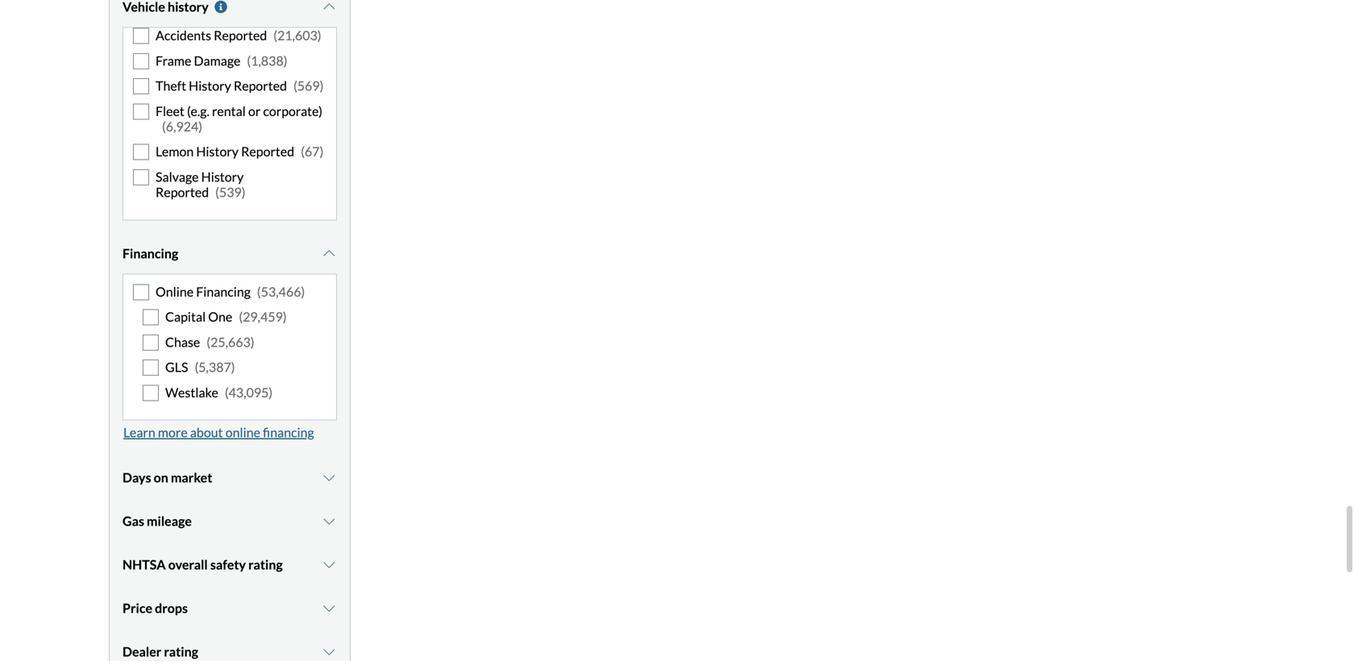Task type: vqa. For each thing, say whether or not it's contained in the screenshot.
westlake
yes



Task type: locate. For each thing, give the bounding box(es) containing it.
chevron down image for nhtsa overall safety rating
[[321, 558, 337, 571]]

learn more about online financing
[[123, 425, 314, 440]]

info circle image
[[213, 0, 229, 13]]

history for salvage
[[201, 169, 244, 185]]

accidents
[[156, 28, 211, 43]]

price drops button
[[123, 588, 337, 629]]

capital one (29,459)
[[165, 309, 287, 325]]

1 vertical spatial rating
[[164, 644, 198, 660]]

0 vertical spatial financing
[[123, 246, 178, 261]]

history
[[189, 78, 231, 94], [196, 144, 239, 159], [201, 169, 244, 185]]

2 vertical spatial history
[[201, 169, 244, 185]]

history inside salvage history reported
[[201, 169, 244, 185]]

nhtsa overall safety rating
[[123, 557, 283, 573]]

chevron down image for days on market
[[321, 471, 337, 484]]

financing
[[123, 246, 178, 261], [196, 284, 251, 300]]

learn
[[123, 425, 155, 440]]

rental
[[212, 103, 246, 119]]

financing up capital one (29,459)
[[196, 284, 251, 300]]

1 chevron down image from the top
[[321, 0, 337, 13]]

(53,466)
[[257, 284, 305, 300]]

chevron down image for financing
[[321, 247, 337, 260]]

rating
[[249, 557, 283, 573], [164, 644, 198, 660]]

lemon history reported (67)
[[156, 144, 324, 159]]

0 horizontal spatial financing
[[123, 246, 178, 261]]

0 vertical spatial chevron down image
[[321, 471, 337, 484]]

nhtsa
[[123, 557, 166, 573]]

1 chevron down image from the top
[[321, 471, 337, 484]]

gls
[[165, 359, 188, 375]]

(67)
[[301, 144, 324, 159]]

history down damage
[[189, 78, 231, 94]]

chase
[[165, 334, 200, 350]]

reported inside salvage history reported
[[156, 184, 209, 200]]

chevron down image inside financing dropdown button
[[321, 247, 337, 260]]

rating inside "dropdown button"
[[249, 557, 283, 573]]

history for lemon
[[196, 144, 239, 159]]

chevron down image
[[321, 471, 337, 484], [321, 646, 337, 658]]

0 vertical spatial history
[[189, 78, 231, 94]]

chevron down image inside gas mileage dropdown button
[[321, 515, 337, 528]]

reported down or
[[241, 144, 295, 159]]

fleet (e.g. rental or corporate) (6,924)
[[156, 103, 323, 134]]

(e.g.
[[187, 103, 210, 119]]

1 vertical spatial history
[[196, 144, 239, 159]]

rating right safety
[[249, 557, 283, 573]]

rating inside dropdown button
[[164, 644, 198, 660]]

0 horizontal spatial rating
[[164, 644, 198, 660]]

1 vertical spatial chevron down image
[[321, 646, 337, 658]]

reported up or
[[234, 78, 287, 94]]

history down lemon history reported (67)
[[201, 169, 244, 185]]

chevron down image inside nhtsa overall safety rating "dropdown button"
[[321, 558, 337, 571]]

1 horizontal spatial financing
[[196, 284, 251, 300]]

drops
[[155, 600, 188, 616]]

history for theft
[[189, 78, 231, 94]]

chase (25,663)
[[165, 334, 255, 350]]

financing button
[[123, 233, 337, 274]]

1 horizontal spatial rating
[[249, 557, 283, 573]]

more
[[158, 425, 188, 440]]

mileage
[[147, 513, 192, 529]]

nhtsa overall safety rating button
[[123, 545, 337, 585]]

rating right dealer
[[164, 644, 198, 660]]

(1,838)
[[247, 53, 288, 68]]

gls (5,387)
[[165, 359, 235, 375]]

chevron down image inside price drops dropdown button
[[321, 602, 337, 615]]

history up salvage history reported
[[196, 144, 239, 159]]

2 chevron down image from the top
[[321, 247, 337, 260]]

2 chevron down image from the top
[[321, 646, 337, 658]]

lemon
[[156, 144, 194, 159]]

chevron down image inside days on market dropdown button
[[321, 471, 337, 484]]

reported
[[214, 28, 267, 43], [234, 78, 287, 94], [241, 144, 295, 159], [156, 184, 209, 200]]

dealer rating
[[123, 644, 198, 660]]

4 chevron down image from the top
[[321, 558, 337, 571]]

0 vertical spatial rating
[[249, 557, 283, 573]]

market
[[171, 470, 212, 485]]

theft history reported (569)
[[156, 78, 324, 94]]

safety
[[210, 557, 246, 573]]

damage
[[194, 53, 241, 68]]

westlake (43,095)
[[165, 384, 273, 400]]

reported down lemon
[[156, 184, 209, 200]]

chevron down image inside dealer rating dropdown button
[[321, 646, 337, 658]]

5 chevron down image from the top
[[321, 602, 337, 615]]

online
[[156, 284, 194, 300]]

3 chevron down image from the top
[[321, 515, 337, 528]]

on
[[154, 470, 168, 485]]

days on market button
[[123, 458, 337, 498]]

financing up online
[[123, 246, 178, 261]]

chevron down image
[[321, 0, 337, 13], [321, 247, 337, 260], [321, 515, 337, 528], [321, 558, 337, 571], [321, 602, 337, 615]]



Task type: describe. For each thing, give the bounding box(es) containing it.
westlake
[[165, 384, 218, 400]]

financing inside dropdown button
[[123, 246, 178, 261]]

days on market
[[123, 470, 212, 485]]

(25,663)
[[207, 334, 255, 350]]

(29,459)
[[239, 309, 287, 325]]

(5,387)
[[195, 359, 235, 375]]

salvage
[[156, 169, 199, 185]]

financing
[[263, 425, 314, 440]]

accidents reported (21,603)
[[156, 28, 322, 43]]

dealer
[[123, 644, 162, 660]]

frame
[[156, 53, 191, 68]]

reported for lemon history reported (67)
[[241, 144, 295, 159]]

(569)
[[294, 78, 324, 94]]

reported up frame damage (1,838)
[[214, 28, 267, 43]]

online financing (53,466)
[[156, 284, 305, 300]]

fleet
[[156, 103, 185, 119]]

or
[[248, 103, 261, 119]]

frame damage (1,838)
[[156, 53, 288, 68]]

price drops
[[123, 600, 188, 616]]

reported for salvage history reported
[[156, 184, 209, 200]]

price
[[123, 600, 152, 616]]

days
[[123, 470, 151, 485]]

gas
[[123, 513, 144, 529]]

gas mileage
[[123, 513, 192, 529]]

chevron down image for dealer rating
[[321, 646, 337, 658]]

(539)
[[215, 184, 246, 200]]

theft
[[156, 78, 186, 94]]

salvage history reported
[[156, 169, 244, 200]]

1 vertical spatial financing
[[196, 284, 251, 300]]

about
[[190, 425, 223, 440]]

(6,924)
[[162, 119, 203, 134]]

dealer rating button
[[123, 632, 337, 661]]

(43,095)
[[225, 384, 273, 400]]

reported for theft history reported (569)
[[234, 78, 287, 94]]

one
[[208, 309, 233, 325]]

chevron down image for price drops
[[321, 602, 337, 615]]

corporate)
[[263, 103, 323, 119]]

capital
[[165, 309, 206, 325]]

online
[[226, 425, 260, 440]]

learn more about online financing button
[[123, 421, 315, 445]]

overall
[[168, 557, 208, 573]]

chevron down image for gas mileage
[[321, 515, 337, 528]]

(21,603)
[[274, 28, 322, 43]]

gas mileage button
[[123, 501, 337, 541]]



